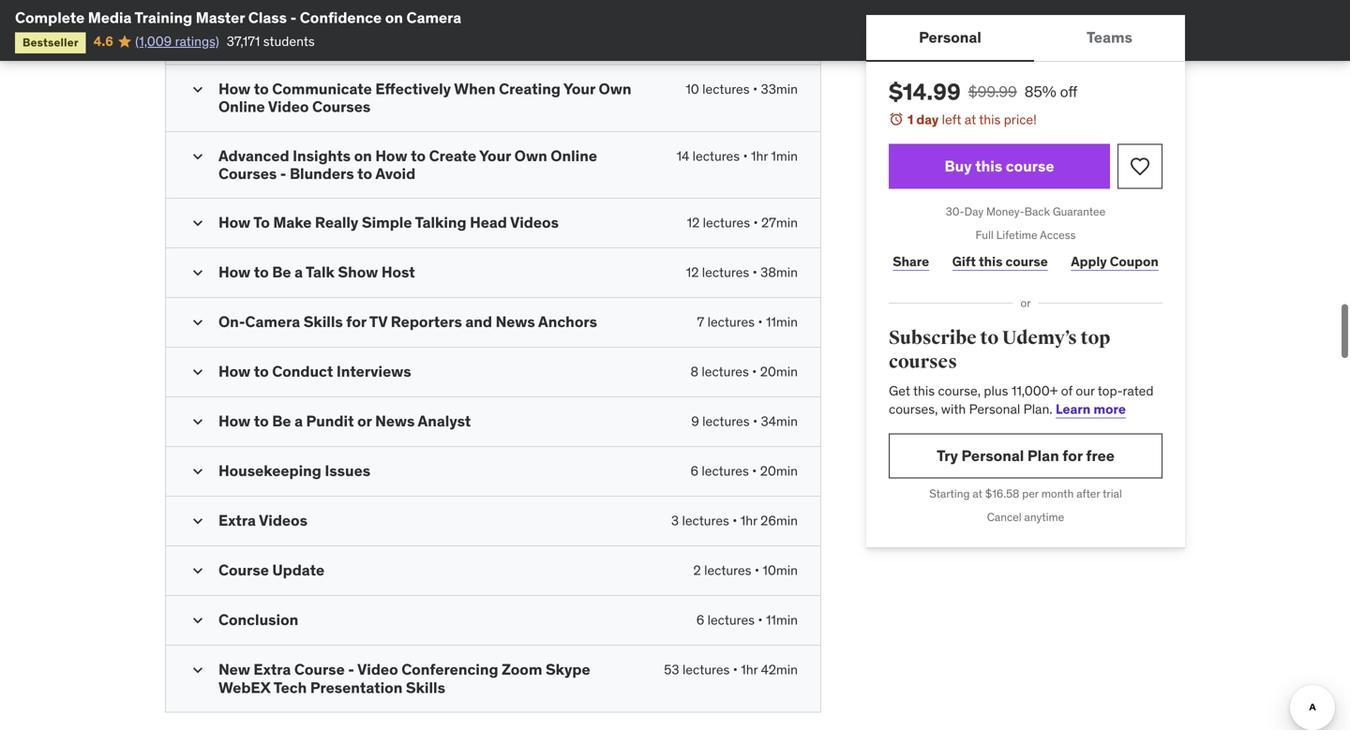 Task type: describe. For each thing, give the bounding box(es) containing it.
53 lectures • 1hr 42min
[[664, 662, 798, 679]]

tab list containing personal
[[867, 15, 1186, 62]]

6 lectures • 11min
[[697, 612, 798, 629]]

on-camera skills for tv reporters and news anchors
[[219, 313, 597, 332]]

• for how to be a pundit or news analyst
[[753, 413, 758, 430]]

small image for advanced insights on how to create your own online courses - blunders to avoid
[[189, 147, 207, 166]]

rated
[[1123, 382, 1154, 399]]

apply
[[1071, 253, 1107, 270]]

alarm image
[[889, 112, 904, 127]]

get this course, plus 11,000+ of our top-rated courses, with personal plan.
[[889, 382, 1154, 418]]

lectures for new extra course - video conferencing zoom skype webex tech presentation skills
[[683, 662, 730, 679]]

create
[[429, 146, 477, 165]]

20min for housekeeping issues
[[760, 463, 798, 480]]

learn
[[1056, 401, 1091, 418]]

2 lectures • 10min
[[694, 562, 798, 579]]

left
[[942, 111, 962, 128]]

9
[[692, 413, 700, 430]]

7
[[697, 314, 705, 331]]

• for course update
[[755, 562, 760, 579]]

small image for how to conduct interviews
[[189, 363, 207, 382]]

10
[[686, 81, 700, 97]]

insights
[[293, 146, 351, 165]]

how for how to make really simple talking head videos
[[219, 213, 251, 232]]

courses,
[[889, 401, 938, 418]]

6 for housekeeping issues
[[691, 463, 699, 480]]

starting at $16.58 per month after trial cancel anytime
[[930, 487, 1123, 525]]

1 day left at this price!
[[908, 111, 1037, 128]]

small image for how to communicate effectively when creating your own online video courses
[[189, 80, 207, 99]]

top-
[[1098, 382, 1123, 399]]

how to make really simple talking head videos
[[219, 213, 559, 232]]

plus
[[984, 382, 1009, 399]]

conclusion
[[219, 611, 299, 630]]

talk
[[306, 263, 335, 282]]

access
[[1040, 228, 1076, 242]]

3
[[671, 513, 679, 530]]

- inside new extra course - video conferencing zoom skype webex tech presentation skills
[[348, 661, 354, 680]]

small image for extra videos
[[189, 512, 207, 531]]

12 lectures • 27min
[[687, 215, 798, 231]]

to for subscribe to udemy's top courses
[[981, 327, 999, 350]]

lectures for how to be a talk show host
[[702, 264, 750, 281]]

42min
[[761, 662, 798, 679]]

top
[[1081, 327, 1111, 350]]

14
[[677, 148, 690, 164]]

buy this course button
[[889, 144, 1111, 189]]

to left avoid
[[358, 164, 372, 183]]

12 for how to be a talk show host
[[686, 264, 699, 281]]

on inside advanced insights on how to create your own online courses - blunders to avoid
[[354, 146, 372, 165]]

apply coupon
[[1071, 253, 1159, 270]]

courses inside how to communicate effectively when creating your own online video courses
[[312, 97, 371, 116]]

subscribe to udemy's top courses
[[889, 327, 1111, 374]]

apply coupon button
[[1067, 243, 1163, 281]]

small image for new extra course - video conferencing zoom skype webex tech presentation skills
[[189, 661, 207, 680]]

• for how to make really simple talking head videos
[[754, 215, 758, 231]]

33min
[[761, 81, 798, 97]]

video inside how to communicate effectively when creating your own online video courses
[[268, 97, 309, 116]]

0 vertical spatial course
[[219, 561, 269, 580]]

for for free
[[1063, 446, 1083, 466]]

12 lectures • 38min
[[686, 264, 798, 281]]

and
[[466, 313, 492, 332]]

1min
[[771, 148, 798, 164]]

online for advanced insights on how to create your own online courses - blunders to avoid
[[551, 146, 597, 165]]

try personal plan for free
[[937, 446, 1115, 466]]

of
[[1062, 382, 1073, 399]]

a for talk
[[295, 263, 303, 282]]

own for how to communicate effectively when creating your own online video courses
[[599, 79, 632, 98]]

effectively
[[376, 79, 451, 98]]

skills inside new extra course - video conferencing zoom skype webex tech presentation skills
[[406, 679, 445, 698]]

(1,009 ratings)
[[135, 33, 219, 50]]

30-
[[946, 205, 965, 219]]

0 vertical spatial on
[[385, 8, 403, 27]]

courses inside advanced insights on how to create your own online courses - blunders to avoid
[[219, 164, 277, 183]]

lectures for course update
[[705, 562, 752, 579]]

share
[[893, 253, 930, 270]]

• for how to communicate effectively when creating your own online video courses
[[753, 81, 758, 97]]

complete media training master class - confidence on camera
[[15, 8, 462, 27]]

training
[[135, 8, 192, 27]]

14 lectures • 1hr 1min
[[677, 148, 798, 164]]

1 horizontal spatial videos
[[510, 213, 559, 232]]

$16.58
[[986, 487, 1020, 501]]

reporters
[[391, 313, 462, 332]]

this down $99.99 at the top right of the page
[[979, 111, 1001, 128]]

off
[[1060, 82, 1078, 101]]

how for how to communicate effectively when creating your own online video courses
[[219, 79, 251, 98]]

1 vertical spatial videos
[[259, 511, 308, 531]]

new
[[219, 661, 250, 680]]

get
[[889, 382, 911, 399]]

lectures for how to conduct interviews
[[702, 364, 749, 381]]

1 vertical spatial or
[[357, 412, 372, 431]]

small image for how to be a talk show host
[[189, 264, 207, 283]]

26min
[[761, 513, 798, 530]]

38min
[[761, 264, 798, 281]]

lectures for extra videos
[[682, 513, 730, 530]]

your for creating
[[564, 79, 596, 98]]

0 vertical spatial camera
[[407, 8, 462, 27]]

after
[[1077, 487, 1101, 501]]

small image for on-camera skills for tv reporters and news anchors
[[189, 313, 207, 332]]

small image for conclusion
[[189, 612, 207, 630]]

lifetime
[[997, 228, 1038, 242]]

$99.99
[[969, 82, 1017, 101]]

8 lectures • 20min
[[691, 364, 798, 381]]

53
[[664, 662, 680, 679]]

housekeeping
[[219, 462, 322, 481]]

advanced insights on how to create your own online courses - blunders to avoid
[[219, 146, 597, 183]]

this for gift
[[979, 253, 1003, 270]]

37,171
[[227, 33, 260, 50]]

be for talk
[[272, 263, 291, 282]]

how to conduct interviews
[[219, 362, 411, 381]]

make
[[273, 213, 312, 232]]

lectures for on-camera skills for tv reporters and news anchors
[[708, 314, 755, 331]]

blunders
[[290, 164, 354, 183]]

lectures for advanced insights on how to create your own online courses - blunders to avoid
[[693, 148, 740, 164]]

this for buy
[[976, 157, 1003, 176]]

to for how to conduct interviews
[[254, 362, 269, 381]]

try personal plan for free link
[[889, 434, 1163, 479]]

to for how to be a pundit or news analyst
[[254, 412, 269, 431]]

course for gift this course
[[1006, 253, 1048, 270]]

coupon
[[1110, 253, 1159, 270]]

0 vertical spatial extra
[[219, 511, 256, 531]]

lectures for how to communicate effectively when creating your own online video courses
[[703, 81, 750, 97]]

lectures for how to make really simple talking head videos
[[703, 215, 750, 231]]

guarantee
[[1053, 205, 1106, 219]]

buy this course
[[945, 157, 1055, 176]]

day
[[917, 111, 939, 128]]

per
[[1023, 487, 1039, 501]]

your for create
[[479, 146, 511, 165]]

our
[[1076, 382, 1095, 399]]

1 vertical spatial 1hr
[[741, 513, 758, 530]]

tech
[[274, 679, 307, 698]]

conduct
[[272, 362, 333, 381]]

7 lectures • 11min
[[697, 314, 798, 331]]

master
[[196, 8, 245, 27]]

$14.99
[[889, 78, 961, 106]]

11min for conclusion
[[766, 612, 798, 629]]

interviews
[[337, 362, 411, 381]]

creating
[[499, 79, 561, 98]]

try
[[937, 446, 959, 466]]

trial
[[1103, 487, 1123, 501]]

gift this course
[[953, 253, 1048, 270]]

how inside advanced insights on how to create your own online courses - blunders to avoid
[[376, 146, 408, 165]]

really
[[315, 213, 359, 232]]

1 horizontal spatial -
[[290, 8, 297, 27]]



Task type: locate. For each thing, give the bounding box(es) containing it.
• up 8 lectures • 20min
[[758, 314, 763, 331]]

to left 'udemy's'
[[981, 327, 999, 350]]

1 vertical spatial -
[[280, 164, 286, 183]]

a left talk
[[295, 263, 303, 282]]

tab list
[[867, 15, 1186, 62]]

personal inside get this course, plus 11,000+ of our top-rated courses, with personal plan.
[[970, 401, 1021, 418]]

how up 'housekeeping'
[[219, 412, 251, 431]]

with
[[942, 401, 966, 418]]

8
[[691, 364, 699, 381]]

lectures for how to be a pundit or news analyst
[[703, 413, 750, 430]]

• for extra videos
[[733, 513, 738, 530]]

course right webex
[[294, 661, 345, 680]]

1hr left 26min
[[741, 513, 758, 530]]

news right the "and"
[[496, 313, 535, 332]]

20min for how to conduct interviews
[[760, 364, 798, 381]]

lectures right the '2'
[[705, 562, 752, 579]]

extra down 'housekeeping'
[[219, 511, 256, 531]]

2 small image from the top
[[189, 80, 207, 99]]

5 small image from the top
[[189, 313, 207, 332]]

communicate
[[272, 79, 372, 98]]

0 horizontal spatial online
[[219, 97, 265, 116]]

videos down housekeeping issues
[[259, 511, 308, 531]]

1 horizontal spatial for
[[1063, 446, 1083, 466]]

your
[[564, 79, 596, 98], [479, 146, 511, 165]]

0 horizontal spatial -
[[280, 164, 286, 183]]

bestseller
[[23, 35, 79, 50]]

subscribe
[[889, 327, 977, 350]]

4.6
[[94, 33, 113, 50]]

extra videos
[[219, 511, 308, 531]]

9 small image from the top
[[189, 562, 207, 581]]

at inside starting at $16.58 per month after trial cancel anytime
[[973, 487, 983, 501]]

how left create
[[376, 146, 408, 165]]

this right gift
[[979, 253, 1003, 270]]

course inside the "buy this course" button
[[1006, 157, 1055, 176]]

more
[[1094, 401, 1126, 418]]

how left to
[[219, 213, 251, 232]]

1 horizontal spatial online
[[551, 146, 597, 165]]

your inside advanced insights on how to create your own online courses - blunders to avoid
[[479, 146, 511, 165]]

1 horizontal spatial camera
[[407, 8, 462, 27]]

2 vertical spatial -
[[348, 661, 354, 680]]

1 horizontal spatial skills
[[406, 679, 445, 698]]

- up students
[[290, 8, 297, 27]]

• left 1min
[[743, 148, 748, 164]]

course down the lifetime
[[1006, 253, 1048, 270]]

1 vertical spatial be
[[272, 412, 291, 431]]

class
[[248, 8, 287, 27]]

gift
[[953, 253, 976, 270]]

27min
[[762, 215, 798, 231]]

lectures right 14
[[693, 148, 740, 164]]

cancel
[[987, 510, 1022, 525]]

money-
[[987, 205, 1025, 219]]

• for new extra course - video conferencing zoom skype webex tech presentation skills
[[733, 662, 738, 679]]

• for conclusion
[[758, 612, 763, 629]]

10 lectures • 33min
[[686, 81, 798, 97]]

0 vertical spatial online
[[219, 97, 265, 116]]

3 small image from the top
[[189, 612, 207, 630]]

to inside how to communicate effectively when creating your own online video courses
[[254, 79, 269, 98]]

small image for course update
[[189, 562, 207, 581]]

skills right presentation
[[406, 679, 445, 698]]

1 small image from the top
[[189, 264, 207, 283]]

12 for how to make really simple talking head videos
[[687, 215, 700, 231]]

1 horizontal spatial course
[[294, 661, 345, 680]]

this inside get this course, plus 11,000+ of our top-rated courses, with personal plan.
[[914, 382, 935, 399]]

online inside how to communicate effectively when creating your own online video courses
[[219, 97, 265, 116]]

courses up insights
[[312, 97, 371, 116]]

• left 10min
[[755, 562, 760, 579]]

1 vertical spatial courses
[[219, 164, 277, 183]]

on-
[[219, 313, 245, 332]]

this right 'buy'
[[976, 157, 1003, 176]]

personal
[[919, 28, 982, 47], [970, 401, 1021, 418], [962, 446, 1025, 466]]

30-day money-back guarantee full lifetime access
[[946, 205, 1106, 242]]

2 vertical spatial 1hr
[[741, 662, 758, 679]]

camera up effectively
[[407, 8, 462, 27]]

pundit
[[306, 412, 354, 431]]

teams button
[[1035, 15, 1186, 60]]

courses up to
[[219, 164, 277, 183]]

1 vertical spatial on
[[354, 146, 372, 165]]

• for advanced insights on how to create your own online courses - blunders to avoid
[[743, 148, 748, 164]]

0 vertical spatial videos
[[510, 213, 559, 232]]

12 up 7
[[686, 264, 699, 281]]

•
[[753, 81, 758, 97], [743, 148, 748, 164], [754, 215, 758, 231], [753, 264, 758, 281], [758, 314, 763, 331], [752, 364, 757, 381], [753, 413, 758, 430], [752, 463, 757, 480], [733, 513, 738, 530], [755, 562, 760, 579], [758, 612, 763, 629], [733, 662, 738, 679]]

gift this course link
[[949, 243, 1052, 281]]

0 vertical spatial a
[[295, 263, 303, 282]]

$14.99 $99.99 85% off
[[889, 78, 1078, 106]]

- left "blunders"
[[280, 164, 286, 183]]

to
[[253, 213, 270, 232]]

0 horizontal spatial camera
[[245, 313, 300, 332]]

4 small image from the top
[[189, 661, 207, 680]]

0 vertical spatial personal
[[919, 28, 982, 47]]

this inside the "buy this course" button
[[976, 157, 1003, 176]]

2 horizontal spatial -
[[348, 661, 354, 680]]

1 11min from the top
[[766, 314, 798, 331]]

2 11min from the top
[[766, 612, 798, 629]]

0 vertical spatial own
[[599, 79, 632, 98]]

how for how to conduct interviews
[[219, 362, 251, 381]]

your inside how to communicate effectively when creating your own online video courses
[[564, 79, 596, 98]]

0 vertical spatial courses
[[312, 97, 371, 116]]

to left create
[[411, 146, 426, 165]]

anytime
[[1025, 510, 1065, 525]]

1 vertical spatial online
[[551, 146, 597, 165]]

1 horizontal spatial own
[[599, 79, 632, 98]]

1 vertical spatial course
[[294, 661, 345, 680]]

own for advanced insights on how to create your own online courses - blunders to avoid
[[515, 146, 548, 165]]

0 horizontal spatial videos
[[259, 511, 308, 531]]

1 vertical spatial 12
[[686, 264, 699, 281]]

1 vertical spatial your
[[479, 146, 511, 165]]

on right confidence
[[385, 8, 403, 27]]

course,
[[938, 382, 981, 399]]

0 vertical spatial or
[[1021, 296, 1031, 311]]

lectures right "3"
[[682, 513, 730, 530]]

1 small image from the top
[[189, 30, 207, 49]]

2 a from the top
[[295, 412, 303, 431]]

extra inside new extra course - video conferencing zoom skype webex tech presentation skills
[[254, 661, 291, 680]]

lectures up 3 lectures • 1hr 26min
[[702, 463, 749, 480]]

1hr left 1min
[[751, 148, 768, 164]]

video left the conferencing on the bottom left of the page
[[357, 661, 398, 680]]

• for on-camera skills for tv reporters and news anchors
[[758, 314, 763, 331]]

how for how to be a talk show host
[[219, 263, 251, 282]]

tv
[[369, 313, 388, 332]]

skype
[[546, 661, 591, 680]]

20min up the '34min'
[[760, 364, 798, 381]]

small image for how to make really simple talking head videos
[[189, 214, 207, 233]]

course for buy this course
[[1006, 157, 1055, 176]]

0 vertical spatial -
[[290, 8, 297, 27]]

personal inside button
[[919, 28, 982, 47]]

0 vertical spatial for
[[346, 313, 367, 332]]

back
[[1025, 205, 1050, 219]]

how to be a pundit or news analyst
[[219, 412, 471, 431]]

0 vertical spatial video
[[268, 97, 309, 116]]

1 horizontal spatial your
[[564, 79, 596, 98]]

course inside new extra course - video conferencing zoom skype webex tech presentation skills
[[294, 661, 345, 680]]

lectures down 12 lectures • 27min
[[702, 264, 750, 281]]

0 horizontal spatial video
[[268, 97, 309, 116]]

0 vertical spatial 1hr
[[751, 148, 768, 164]]

own down creating
[[515, 146, 548, 165]]

- right tech
[[348, 661, 354, 680]]

1 vertical spatial course
[[1006, 253, 1048, 270]]

1 20min from the top
[[760, 364, 798, 381]]

course up back
[[1006, 157, 1055, 176]]

0 horizontal spatial on
[[354, 146, 372, 165]]

online
[[219, 97, 265, 116], [551, 146, 597, 165]]

to down to
[[254, 263, 269, 282]]

this up courses,
[[914, 382, 935, 399]]

a left pundit
[[295, 412, 303, 431]]

• left the '34min'
[[753, 413, 758, 430]]

1 vertical spatial at
[[973, 487, 983, 501]]

7 small image from the top
[[189, 413, 207, 432]]

your right create
[[479, 146, 511, 165]]

to for how to be a talk show host
[[254, 263, 269, 282]]

12
[[687, 215, 700, 231], [686, 264, 699, 281]]

1 horizontal spatial courses
[[312, 97, 371, 116]]

online for how to communicate effectively when creating your own online video courses
[[219, 97, 265, 116]]

online inside advanced insights on how to create your own online courses - blunders to avoid
[[551, 146, 597, 165]]

0 vertical spatial course
[[1006, 157, 1055, 176]]

20min
[[760, 364, 798, 381], [760, 463, 798, 480]]

1 vertical spatial 20min
[[760, 463, 798, 480]]

0 horizontal spatial your
[[479, 146, 511, 165]]

0 horizontal spatial news
[[375, 412, 415, 431]]

or up 'udemy's'
[[1021, 296, 1031, 311]]

2 course from the top
[[1006, 253, 1048, 270]]

12 down 14
[[687, 215, 700, 231]]

(1,009
[[135, 33, 172, 50]]

3 small image from the top
[[189, 147, 207, 166]]

skills
[[304, 313, 343, 332], [406, 679, 445, 698]]

this inside gift this course link
[[979, 253, 1003, 270]]

0 vertical spatial be
[[272, 263, 291, 282]]

skills down talk
[[304, 313, 343, 332]]

1 horizontal spatial video
[[357, 661, 398, 680]]

lectures right 7
[[708, 314, 755, 331]]

teams
[[1087, 28, 1133, 47]]

own inside advanced insights on how to create your own online courses - blunders to avoid
[[515, 146, 548, 165]]

how for how to be a pundit or news analyst
[[219, 412, 251, 431]]

wishlist image
[[1129, 155, 1152, 178]]

webex
[[219, 679, 271, 698]]

anchors
[[538, 313, 597, 332]]

1 course from the top
[[1006, 157, 1055, 176]]

lectures right the 53
[[683, 662, 730, 679]]

share button
[[889, 243, 934, 281]]

host
[[382, 263, 415, 282]]

lectures up 53 lectures • 1hr 42min
[[708, 612, 755, 629]]

to inside subscribe to udemy's top courses
[[981, 327, 999, 350]]

or right pundit
[[357, 412, 372, 431]]

lectures for housekeeping issues
[[702, 463, 749, 480]]

11min down 38min
[[766, 314, 798, 331]]

0 vertical spatial 20min
[[760, 364, 798, 381]]

• down 7 lectures • 11min
[[752, 364, 757, 381]]

a for pundit
[[295, 412, 303, 431]]

2 vertical spatial personal
[[962, 446, 1025, 466]]

at right the left
[[965, 111, 977, 128]]

6 lectures • 20min
[[691, 463, 798, 480]]

• for housekeeping issues
[[752, 463, 757, 480]]

0 horizontal spatial for
[[346, 313, 367, 332]]

update
[[272, 561, 325, 580]]

own
[[599, 79, 632, 98], [515, 146, 548, 165]]

1hr
[[751, 148, 768, 164], [741, 513, 758, 530], [741, 662, 758, 679]]

plan
[[1028, 446, 1060, 466]]

small image for housekeeping issues
[[189, 463, 207, 481]]

0 vertical spatial 11min
[[766, 314, 798, 331]]

6 small image from the top
[[189, 363, 207, 382]]

at left $16.58
[[973, 487, 983, 501]]

8 small image from the top
[[189, 512, 207, 531]]

analyst
[[418, 412, 471, 431]]

1hr for own
[[751, 148, 768, 164]]

personal down plus
[[970, 401, 1021, 418]]

own inside how to communicate effectively when creating your own online video courses
[[599, 79, 632, 98]]

0 vertical spatial skills
[[304, 313, 343, 332]]

1 horizontal spatial or
[[1021, 296, 1031, 311]]

course up conclusion
[[219, 561, 269, 580]]

3 lectures • 1hr 26min
[[671, 513, 798, 530]]

9 lectures • 34min
[[692, 413, 798, 430]]

1 vertical spatial a
[[295, 412, 303, 431]]

1 vertical spatial video
[[357, 661, 398, 680]]

2
[[694, 562, 701, 579]]

• for how to conduct interviews
[[752, 364, 757, 381]]

• left 33min
[[753, 81, 758, 97]]

online down creating
[[551, 146, 597, 165]]

1 be from the top
[[272, 263, 291, 282]]

0 vertical spatial at
[[965, 111, 977, 128]]

a
[[295, 263, 303, 282], [295, 412, 303, 431]]

0 vertical spatial 12
[[687, 215, 700, 231]]

buy
[[945, 157, 972, 176]]

• for how to be a talk show host
[[753, 264, 758, 281]]

complete
[[15, 8, 85, 27]]

to for how to communicate effectively when creating your own online video courses
[[254, 79, 269, 98]]

personal up $14.99
[[919, 28, 982, 47]]

0 horizontal spatial or
[[357, 412, 372, 431]]

small image
[[189, 30, 207, 49], [189, 80, 207, 99], [189, 147, 207, 166], [189, 214, 207, 233], [189, 313, 207, 332], [189, 363, 207, 382], [189, 413, 207, 432], [189, 512, 207, 531], [189, 562, 207, 581]]

4 small image from the top
[[189, 214, 207, 233]]

how up on- on the left
[[219, 263, 251, 282]]

to
[[254, 79, 269, 98], [411, 146, 426, 165], [358, 164, 372, 183], [254, 263, 269, 282], [981, 327, 999, 350], [254, 362, 269, 381], [254, 412, 269, 431]]

0 vertical spatial your
[[564, 79, 596, 98]]

1 vertical spatial 6
[[697, 612, 705, 629]]

lectures right 8
[[702, 364, 749, 381]]

1 horizontal spatial on
[[385, 8, 403, 27]]

20min up 26min
[[760, 463, 798, 480]]

video inside new extra course - video conferencing zoom skype webex tech presentation skills
[[357, 661, 398, 680]]

lectures for conclusion
[[708, 612, 755, 629]]

lectures right 9
[[703, 413, 750, 430]]

small image for how to be a pundit or news analyst
[[189, 413, 207, 432]]

for left free
[[1063, 446, 1083, 466]]

this for get
[[914, 382, 935, 399]]

• left 27min
[[754, 215, 758, 231]]

to up 'housekeeping'
[[254, 412, 269, 431]]

udemy's
[[1003, 327, 1078, 350]]

full
[[976, 228, 994, 242]]

11min for on-camera skills for tv reporters and news anchors
[[766, 314, 798, 331]]

how down on- on the left
[[219, 362, 251, 381]]

• left 38min
[[753, 264, 758, 281]]

camera up 'conduct'
[[245, 313, 300, 332]]

presentation
[[310, 679, 403, 698]]

for left the tv
[[346, 313, 367, 332]]

online up the advanced
[[219, 97, 265, 116]]

6 down the '2'
[[697, 612, 705, 629]]

-
[[290, 8, 297, 27], [280, 164, 286, 183], [348, 661, 354, 680]]

how to communicate effectively when creating your own online video courses
[[219, 79, 632, 116]]

1 vertical spatial own
[[515, 146, 548, 165]]

lectures up 12 lectures • 38min
[[703, 215, 750, 231]]

6 down 9
[[691, 463, 699, 480]]

• left the "42min"
[[733, 662, 738, 679]]

1hr left the "42min"
[[741, 662, 758, 679]]

2 be from the top
[[272, 412, 291, 431]]

0 horizontal spatial own
[[515, 146, 548, 165]]

11,000+
[[1012, 382, 1058, 399]]

0 vertical spatial news
[[496, 313, 535, 332]]

0 horizontal spatial skills
[[304, 313, 343, 332]]

1 vertical spatial 11min
[[766, 612, 798, 629]]

on left avoid
[[354, 146, 372, 165]]

to down the 37,171 students
[[254, 79, 269, 98]]

news left analyst
[[375, 412, 415, 431]]

37,171 students
[[227, 33, 315, 50]]

course inside gift this course link
[[1006, 253, 1048, 270]]

personal up $16.58
[[962, 446, 1025, 466]]

be left pundit
[[272, 412, 291, 431]]

2 20min from the top
[[760, 463, 798, 480]]

1 a from the top
[[295, 263, 303, 282]]

be for pundit
[[272, 412, 291, 431]]

to left 'conduct'
[[254, 362, 269, 381]]

1 vertical spatial extra
[[254, 661, 291, 680]]

6
[[691, 463, 699, 480], [697, 612, 705, 629]]

1 vertical spatial camera
[[245, 313, 300, 332]]

your right creating
[[564, 79, 596, 98]]

video up insights
[[268, 97, 309, 116]]

small image
[[189, 264, 207, 283], [189, 463, 207, 481], [189, 612, 207, 630], [189, 661, 207, 680]]

on
[[385, 8, 403, 27], [354, 146, 372, 165]]

1 vertical spatial for
[[1063, 446, 1083, 466]]

for for tv
[[346, 313, 367, 332]]

6 for conclusion
[[697, 612, 705, 629]]

videos right head
[[510, 213, 559, 232]]

- inside advanced insights on how to create your own online courses - blunders to avoid
[[280, 164, 286, 183]]

how
[[219, 79, 251, 98], [376, 146, 408, 165], [219, 213, 251, 232], [219, 263, 251, 282], [219, 362, 251, 381], [219, 412, 251, 431]]

how inside how to communicate effectively when creating your own online video courses
[[219, 79, 251, 98]]

2 small image from the top
[[189, 463, 207, 481]]

34min
[[761, 413, 798, 430]]

news
[[496, 313, 535, 332], [375, 412, 415, 431]]

lectures right 10
[[703, 81, 750, 97]]

0 horizontal spatial course
[[219, 561, 269, 580]]

• down 2 lectures • 10min
[[758, 612, 763, 629]]

1hr for skype
[[741, 662, 758, 679]]

11min down 10min
[[766, 612, 798, 629]]

1 vertical spatial news
[[375, 412, 415, 431]]

zoom
[[502, 661, 543, 680]]

conferencing
[[402, 661, 499, 680]]

1 vertical spatial skills
[[406, 679, 445, 698]]

• left 26min
[[733, 513, 738, 530]]

0 horizontal spatial courses
[[219, 164, 277, 183]]

0 vertical spatial 6
[[691, 463, 699, 480]]

1 horizontal spatial news
[[496, 313, 535, 332]]

1 vertical spatial personal
[[970, 401, 1021, 418]]

personal button
[[867, 15, 1035, 60]]

be left talk
[[272, 263, 291, 282]]

for
[[346, 313, 367, 332], [1063, 446, 1083, 466]]

• down 9 lectures • 34min
[[752, 463, 757, 480]]

own left 10
[[599, 79, 632, 98]]

be
[[272, 263, 291, 282], [272, 412, 291, 431]]

how down 37,171 on the left of the page
[[219, 79, 251, 98]]

extra right new
[[254, 661, 291, 680]]

free
[[1086, 446, 1115, 466]]



Task type: vqa. For each thing, say whether or not it's contained in the screenshot.
the an
no



